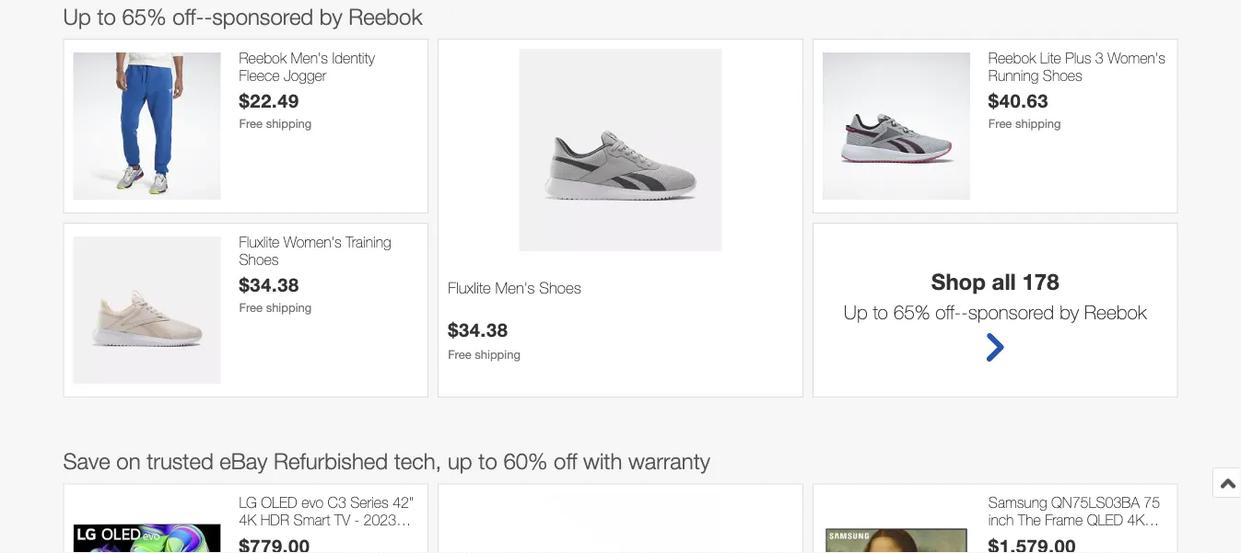 Task type: locate. For each thing, give the bounding box(es) containing it.
1 vertical spatial men's
[[495, 279, 535, 297]]

0 vertical spatial off-
[[172, 3, 204, 29]]

0 horizontal spatial tv
[[334, 512, 350, 529]]

1 horizontal spatial smart
[[1055, 530, 1092, 547]]

fluxlite men's shoes link
[[448, 279, 793, 319]]

sponsored down all on the right
[[968, 300, 1054, 323]]

shoes inside "reebok lite plus 3 women's running shoes $40.63 free shipping"
[[1043, 66, 1082, 84]]

1 horizontal spatial by
[[1060, 300, 1079, 323]]

fluxlite women's training shoes $34.38 free shipping
[[239, 233, 391, 314]]

reebok lite plus 3 women's running shoes link
[[988, 49, 1168, 84]]

free
[[239, 116, 263, 130], [988, 116, 1012, 130], [239, 300, 263, 314], [448, 348, 471, 362]]

shipping inside reebok men's identity fleece jogger $22.49 free shipping
[[266, 116, 312, 130]]

frame
[[1045, 512, 1083, 529]]

0 vertical spatial fluxlite
[[239, 233, 280, 251]]

1 horizontal spatial 65%
[[893, 300, 930, 323]]

2 horizontal spatial -
[[961, 300, 968, 323]]

tech,
[[394, 449, 442, 474]]

3
[[1095, 49, 1104, 66]]

0 vertical spatial men's
[[291, 49, 328, 66]]

1 vertical spatial shoes
[[239, 251, 279, 268]]

1 vertical spatial to
[[873, 300, 888, 323]]

65% inside shop all 178 up to 65% off--sponsored by reebok
[[893, 300, 930, 323]]

smart inside samsung qn75ls03ba 75 inch the frame qled 4k uhd hdr smart tv qn75ls03bafxza
[[1055, 530, 1092, 547]]

1 vertical spatial off-
[[935, 300, 961, 323]]

4k down "lg"
[[239, 512, 256, 529]]

shipping down fluxlite women's training shoes link
[[266, 300, 312, 314]]

0 horizontal spatial men's
[[291, 49, 328, 66]]

reebok
[[349, 3, 422, 29], [239, 49, 287, 66], [988, 49, 1036, 66], [1084, 300, 1147, 323]]

0 vertical spatial shoes
[[1043, 66, 1082, 84]]

samsung qn75ls03ba 75 inch the frame qled 4k uhd hdr smart tv qn75ls03bafxza
[[988, 494, 1160, 554]]

$34.38 inside fluxlite women's training shoes $34.38 free shipping
[[239, 274, 299, 296]]

fluxlite for fluxlite women's training shoes $34.38 free shipping
[[239, 233, 280, 251]]

samsung qn75ls03ba 75 inch the frame qled 4k uhd hdr smart tv qn75ls03bafxza link
[[988, 494, 1168, 554]]

4k down 75
[[1127, 512, 1145, 529]]

1 4k from the left
[[239, 512, 256, 529]]

hdr down oled
[[260, 512, 289, 529]]

smart down evo
[[294, 512, 330, 529]]

1 horizontal spatial sponsored
[[968, 300, 1054, 323]]

1 horizontal spatial to
[[478, 449, 497, 474]]

off-
[[172, 3, 204, 29], [935, 300, 961, 323]]

inch
[[988, 512, 1014, 529]]

qn75ls03ba
[[1051, 494, 1140, 512]]

to inside shop all 178 up to 65% off--sponsored by reebok
[[873, 300, 888, 323]]

hdr
[[260, 512, 289, 529], [1022, 530, 1051, 547]]

shipping inside "reebok lite plus 3 women's running shoes $40.63 free shipping"
[[1015, 116, 1061, 130]]

0 vertical spatial sponsored
[[212, 3, 313, 29]]

1 vertical spatial by
[[1060, 300, 1079, 323]]

fluxlite inside fluxlite women's training shoes $34.38 free shipping
[[239, 233, 280, 251]]

on
[[116, 449, 141, 474]]

1 vertical spatial 65%
[[893, 300, 930, 323]]

4k inside lg oled evo c3 series 42" 4k hdr smart tv - 2023 model
[[239, 512, 256, 529]]

1 vertical spatial women's
[[284, 233, 341, 251]]

up
[[448, 449, 472, 474]]

by
[[320, 3, 342, 29], [1060, 300, 1079, 323]]

men's up $34.38 free shipping
[[495, 279, 535, 297]]

0 horizontal spatial up
[[63, 3, 91, 29]]

2 horizontal spatial shoes
[[1043, 66, 1082, 84]]

1 horizontal spatial women's
[[1108, 49, 1165, 66]]

to
[[97, 3, 116, 29], [873, 300, 888, 323], [478, 449, 497, 474]]

0 vertical spatial women's
[[1108, 49, 1165, 66]]

women's right 3
[[1108, 49, 1165, 66]]

0 vertical spatial to
[[97, 3, 116, 29]]

65%
[[122, 3, 166, 29], [893, 300, 930, 323]]

1 vertical spatial $34.38
[[448, 319, 508, 341]]

2 horizontal spatial to
[[873, 300, 888, 323]]

all
[[992, 268, 1016, 294]]

smart down frame
[[1055, 530, 1092, 547]]

1 horizontal spatial men's
[[495, 279, 535, 297]]

men's
[[291, 49, 328, 66], [495, 279, 535, 297]]

0 vertical spatial 65%
[[122, 3, 166, 29]]

0 horizontal spatial -
[[204, 3, 212, 29]]

0 horizontal spatial smart
[[294, 512, 330, 529]]

tv inside lg oled evo c3 series 42" 4k hdr smart tv - 2023 model
[[334, 512, 350, 529]]

up inside shop all 178 up to 65% off--sponsored by reebok
[[844, 300, 868, 323]]

-
[[204, 3, 212, 29], [961, 300, 968, 323], [354, 512, 359, 529]]

4k inside samsung qn75ls03ba 75 inch the frame qled 4k uhd hdr smart tv qn75ls03bafxza
[[1127, 512, 1145, 529]]

0 horizontal spatial fluxlite
[[239, 233, 280, 251]]

save
[[63, 449, 110, 474]]

0 vertical spatial -
[[204, 3, 212, 29]]

0 horizontal spatial women's
[[284, 233, 341, 251]]

4k
[[239, 512, 256, 529], [1127, 512, 1145, 529]]

hdr up qn75ls03bafxza
[[1022, 530, 1051, 547]]

1 horizontal spatial fluxlite
[[448, 279, 491, 297]]

2 vertical spatial -
[[354, 512, 359, 529]]

1 horizontal spatial off-
[[935, 300, 961, 323]]

0 vertical spatial $34.38
[[239, 274, 299, 296]]

men's up 'jogger'
[[291, 49, 328, 66]]

1 vertical spatial fluxlite
[[448, 279, 491, 297]]

1 vertical spatial sponsored
[[968, 300, 1054, 323]]

free inside $34.38 free shipping
[[448, 348, 471, 362]]

fluxlite for fluxlite men's shoes
[[448, 279, 491, 297]]

tv down c3
[[334, 512, 350, 529]]

shipping down $22.49 on the top left of page
[[266, 116, 312, 130]]

0 horizontal spatial 4k
[[239, 512, 256, 529]]

1 horizontal spatial $34.38
[[448, 319, 508, 341]]

off
[[554, 449, 577, 474]]

evo
[[301, 494, 324, 512]]

sponsored
[[212, 3, 313, 29], [968, 300, 1054, 323]]

0 horizontal spatial by
[[320, 3, 342, 29]]

free inside fluxlite women's training shoes $34.38 free shipping
[[239, 300, 263, 314]]

women's
[[1108, 49, 1165, 66], [284, 233, 341, 251]]

sponsored up fleece
[[212, 3, 313, 29]]

shipping inside fluxlite women's training shoes $34.38 free shipping
[[266, 300, 312, 314]]

2023
[[364, 512, 396, 529]]

off- inside shop all 178 up to 65% off--sponsored by reebok
[[935, 300, 961, 323]]

up
[[63, 3, 91, 29], [844, 300, 868, 323]]

training
[[346, 233, 391, 251]]

2 vertical spatial to
[[478, 449, 497, 474]]

fluxlite women's training shoes link
[[239, 233, 418, 268]]

men's for shoes
[[495, 279, 535, 297]]

42"
[[393, 494, 414, 512]]

2 vertical spatial shoes
[[539, 279, 581, 297]]

0 horizontal spatial shoes
[[239, 251, 279, 268]]

178
[[1022, 268, 1059, 294]]

men's inside reebok men's identity fleece jogger $22.49 free shipping
[[291, 49, 328, 66]]

1 vertical spatial up
[[844, 300, 868, 323]]

men's inside fluxlite men's shoes link
[[495, 279, 535, 297]]

2 4k from the left
[[1127, 512, 1145, 529]]

0 horizontal spatial $34.38
[[239, 274, 299, 296]]

0 horizontal spatial hdr
[[260, 512, 289, 529]]

1 horizontal spatial up
[[844, 300, 868, 323]]

shop all 178 up to 65% off--sponsored by reebok
[[844, 268, 1147, 323]]

shoes
[[1043, 66, 1082, 84], [239, 251, 279, 268], [539, 279, 581, 297]]

1 horizontal spatial shoes
[[539, 279, 581, 297]]

tv down qled
[[1096, 530, 1112, 547]]

shipping down $40.63
[[1015, 116, 1061, 130]]

shipping down fluxlite men's shoes
[[475, 348, 520, 362]]

women's left training
[[284, 233, 341, 251]]

the
[[1018, 512, 1041, 529]]

0 horizontal spatial sponsored
[[212, 3, 313, 29]]

75
[[1144, 494, 1160, 512]]

0 vertical spatial up
[[63, 3, 91, 29]]

women's inside "reebok lite plus 3 women's running shoes $40.63 free shipping"
[[1108, 49, 1165, 66]]

$34.38 down fluxlite women's training shoes link
[[239, 274, 299, 296]]

$34.38
[[239, 274, 299, 296], [448, 319, 508, 341]]

1 horizontal spatial 4k
[[1127, 512, 1145, 529]]

fluxlite
[[239, 233, 280, 251], [448, 279, 491, 297]]

reebok men's identity fleece jogger link
[[239, 49, 418, 84]]

1 horizontal spatial tv
[[1096, 530, 1112, 547]]

1 horizontal spatial hdr
[[1022, 530, 1051, 547]]

jogger
[[284, 66, 326, 84]]

c3
[[328, 494, 346, 512]]

shipping
[[266, 116, 312, 130], [1015, 116, 1061, 130], [266, 300, 312, 314], [475, 348, 520, 362]]

tv
[[334, 512, 350, 529], [1096, 530, 1112, 547]]

reebok inside reebok men's identity fleece jogger $22.49 free shipping
[[239, 49, 287, 66]]

1 horizontal spatial -
[[354, 512, 359, 529]]

0 horizontal spatial off-
[[172, 3, 204, 29]]

$34.38 down fluxlite men's shoes
[[448, 319, 508, 341]]

1 vertical spatial -
[[961, 300, 968, 323]]

smart
[[294, 512, 330, 529], [1055, 530, 1092, 547]]



Task type: describe. For each thing, give the bounding box(es) containing it.
lg oled evo c3 series 42" 4k hdr smart tv - 2023 model link
[[239, 494, 418, 547]]

with
[[583, 449, 622, 474]]

warranty
[[628, 449, 710, 474]]

refurbished
[[274, 449, 388, 474]]

0 horizontal spatial to
[[97, 3, 116, 29]]

$22.49
[[239, 90, 299, 112]]

series
[[350, 494, 389, 512]]

qn75ls03bafxza
[[988, 547, 1109, 554]]

tv inside samsung qn75ls03ba 75 inch the frame qled 4k uhd hdr smart tv qn75ls03bafxza
[[1096, 530, 1112, 547]]

reebok men's identity fleece jogger $22.49 free shipping
[[239, 49, 375, 130]]

$40.63
[[988, 90, 1049, 112]]

sponsored inside shop all 178 up to 65% off--sponsored by reebok
[[968, 300, 1054, 323]]

save on trusted ebay refurbished tech, up to 60% off with warranty
[[63, 449, 710, 474]]

lg
[[239, 494, 257, 512]]

oled
[[261, 494, 297, 512]]

up to 65% off--sponsored by reebok
[[63, 3, 422, 29]]

identity
[[332, 49, 375, 66]]

free inside "reebok lite plus 3 women's running shoes $40.63 free shipping"
[[988, 116, 1012, 130]]

trusted
[[147, 449, 213, 474]]

by inside shop all 178 up to 65% off--sponsored by reebok
[[1060, 300, 1079, 323]]

shoes inside fluxlite women's training shoes $34.38 free shipping
[[239, 251, 279, 268]]

ebay
[[220, 449, 268, 474]]

shipping inside $34.38 free shipping
[[475, 348, 520, 362]]

reebok lite plus 3 women's running shoes $40.63 free shipping
[[988, 49, 1165, 130]]

0 horizontal spatial 65%
[[122, 3, 166, 29]]

reebok inside shop all 178 up to 65% off--sponsored by reebok
[[1084, 300, 1147, 323]]

model
[[239, 530, 277, 547]]

qled
[[1087, 512, 1123, 529]]

smart inside lg oled evo c3 series 42" 4k hdr smart tv - 2023 model
[[294, 512, 330, 529]]

shop
[[931, 268, 986, 294]]

samsung
[[988, 494, 1047, 512]]

reebok inside "reebok lite plus 3 women's running shoes $40.63 free shipping"
[[988, 49, 1036, 66]]

fluxlite men's shoes
[[448, 279, 581, 297]]

$34.38 free shipping
[[448, 319, 520, 362]]

lite
[[1040, 49, 1061, 66]]

- inside shop all 178 up to 65% off--sponsored by reebok
[[961, 300, 968, 323]]

$34.38 inside $34.38 free shipping
[[448, 319, 508, 341]]

fleece
[[239, 66, 280, 84]]

running
[[988, 66, 1039, 84]]

uhd
[[988, 530, 1018, 547]]

60%
[[503, 449, 548, 474]]

lg oled evo c3 series 42" 4k hdr smart tv - 2023 model
[[239, 494, 414, 547]]

men's for identity
[[291, 49, 328, 66]]

plus
[[1065, 49, 1091, 66]]

0 vertical spatial by
[[320, 3, 342, 29]]

- inside lg oled evo c3 series 42" 4k hdr smart tv - 2023 model
[[354, 512, 359, 529]]

hdr inside lg oled evo c3 series 42" 4k hdr smart tv - 2023 model
[[260, 512, 289, 529]]

hdr inside samsung qn75ls03ba 75 inch the frame qled 4k uhd hdr smart tv qn75ls03bafxza
[[1022, 530, 1051, 547]]

free inside reebok men's identity fleece jogger $22.49 free shipping
[[239, 116, 263, 130]]

women's inside fluxlite women's training shoes $34.38 free shipping
[[284, 233, 341, 251]]



Task type: vqa. For each thing, say whether or not it's contained in the screenshot.
topmost Fluxlite
yes



